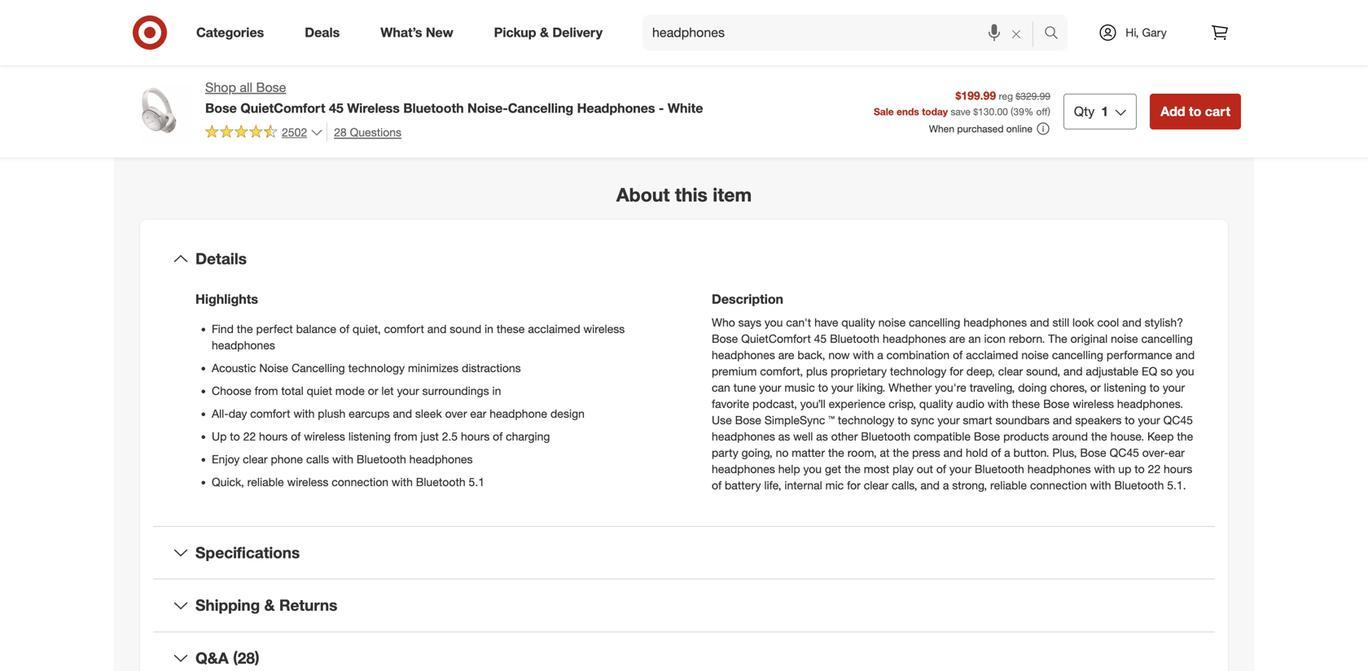 Task type: vqa. For each thing, say whether or not it's contained in the screenshot.
$
yes



Task type: describe. For each thing, give the bounding box(es) containing it.
quietcomfort inside the description who says you can't have quality noise cancelling headphones and still look cool and stylish? bose quietcomfort 45 bluetooth headphones are an icon reborn. the original noise cancelling headphones are back, now with a combination of acclaimed noise cancelling performance and premium comfort, plus proprietary technology for deep, clear sound, and adjustable eq so you can tune your music to your liking. whether you're traveling, doing chores, or listening to your favorite podcast, you'll experience crisp, quality audio with these bose wireless headphones. use bose simplesync ™ technology to sync your smart soundbars and speakers to your qc45 headphones as well as other bluetooth compatible bose products around the house. keep the party going, no matter the room, at the press and hold of a button. plus, bose qc45 over-ear headphones help you get the most play out of your bluetooth headphones with up to 22 hours of battery life, internal mic for clear calls, and a strong, reliable connection with bluetooth 5.1.
[[742, 331, 811, 346]]

to inside button
[[1189, 103, 1202, 119]]

0 horizontal spatial 22
[[243, 429, 256, 443]]

2 horizontal spatial cancelling
[[1142, 331, 1193, 346]]

1
[[1102, 103, 1109, 119]]

plush
[[318, 406, 346, 421]]

quietcomfort inside shop all bose bose quietcomfort 45 wireless bluetooth noise-cancelling headphones - white
[[241, 100, 326, 116]]

2 horizontal spatial a
[[1005, 445, 1011, 460]]

headphones
[[577, 100, 655, 116]]

reborn.
[[1009, 331, 1046, 346]]

shipping & returns button
[[153, 580, 1216, 632]]

your up compatible
[[938, 413, 960, 427]]

1 horizontal spatial hours
[[461, 429, 490, 443]]

0 horizontal spatial connection
[[332, 475, 389, 489]]

when
[[929, 123, 955, 135]]

bullseye's
[[1009, 13, 1059, 27]]

cancelling inside shop all bose bose quietcomfort 45 wireless bluetooth noise-cancelling headphones - white
[[508, 100, 574, 116]]

find the perfect balance of quiet, comfort and sound in these acclaimed wireless headphones
[[212, 322, 625, 352]]

look
[[1073, 315, 1095, 329]]

130.00
[[979, 105, 1008, 118]]

with down up to 22 hours of wireless listening from just 2.5 hours of charging
[[392, 475, 413, 489]]

your down headphones.
[[1139, 413, 1161, 427]]

doing
[[1019, 380, 1047, 395]]

details button
[[153, 233, 1216, 285]]

headphones up going,
[[712, 429, 776, 443]]

plus
[[807, 364, 828, 378]]

hold
[[966, 445, 988, 460]]

going,
[[742, 445, 773, 460]]

images
[[410, 118, 452, 134]]

0 horizontal spatial from
[[255, 384, 278, 398]]

podcast,
[[753, 397, 797, 411]]

up to 22 hours of wireless listening from just 2.5 hours of charging
[[212, 429, 550, 443]]

sync
[[911, 413, 935, 427]]

this
[[675, 184, 708, 206]]

all-
[[212, 406, 229, 421]]

of up the phone
[[291, 429, 301, 443]]

well
[[794, 429, 813, 443]]

the inside find the perfect balance of quiet, comfort and sound in these acclaimed wireless headphones
[[237, 322, 253, 336]]

quiet
[[307, 384, 332, 398]]

speakers
[[1076, 413, 1122, 427]]

1 horizontal spatial a
[[943, 478, 949, 492]]

up
[[1119, 462, 1132, 476]]

distractions
[[462, 361, 521, 375]]

you're
[[935, 380, 967, 395]]

music
[[785, 380, 815, 395]]

add
[[1161, 103, 1186, 119]]

0 horizontal spatial or
[[368, 384, 378, 398]]

1 vertical spatial listening
[[349, 429, 391, 443]]

45 inside the description who says you can't have quality noise cancelling headphones and still look cool and stylish? bose quietcomfort 45 bluetooth headphones are an icon reborn. the original noise cancelling headphones are back, now with a combination of acclaimed noise cancelling performance and premium comfort, plus proprietary technology for deep, clear sound, and adjustable eq so you can tune your music to your liking. whether you're traveling, doing chores, or listening to your favorite podcast, you'll experience crisp, quality audio with these bose wireless headphones. use bose simplesync ™ technology to sync your smart soundbars and speakers to your qc45 headphones as well as other bluetooth compatible bose products around the house. keep the party going, no matter the room, at the press and hold of a button. plus, bose qc45 over-ear headphones help you get the most play out of your bluetooth headphones with up to 22 hours of battery life, internal mic for clear calls, and a strong, reliable connection with bluetooth 5.1.
[[814, 331, 827, 346]]

shipping
[[196, 596, 260, 615]]

soundbars
[[996, 413, 1050, 427]]

get
[[825, 462, 842, 476]]

proprietary
[[831, 364, 887, 378]]

ends
[[897, 105, 920, 118]]

0 horizontal spatial hours
[[259, 429, 288, 443]]

save
[[951, 105, 971, 118]]

and up reborn.
[[1031, 315, 1050, 329]]

22 inside the description who says you can't have quality noise cancelling headphones and still look cool and stylish? bose quietcomfort 45 bluetooth headphones are an icon reborn. the original noise cancelling headphones are back, now with a combination of acclaimed noise cancelling performance and premium comfort, plus proprietary technology for deep, clear sound, and adjustable eq so you can tune your music to your liking. whether you're traveling, doing chores, or listening to your favorite podcast, you'll experience crisp, quality audio with these bose wireless headphones. use bose simplesync ™ technology to sync your smart soundbars and speakers to your qc45 headphones as well as other bluetooth compatible bose products around the house. keep the party going, no matter the room, at the press and hold of a button. plus, bose qc45 over-ear headphones help you get the most play out of your bluetooth headphones with up to 22 hours of battery life, internal mic for clear calls, and a strong, reliable connection with bluetooth 5.1.
[[1148, 462, 1161, 476]]

deep,
[[967, 364, 995, 378]]

headphones up icon
[[964, 315, 1027, 329]]

with left up
[[1095, 462, 1116, 476]]

button.
[[1014, 445, 1050, 460]]

bose down the shop
[[205, 100, 237, 116]]

favorite
[[712, 397, 750, 411]]

show more images button
[[329, 109, 463, 144]]

0 horizontal spatial ear
[[470, 406, 487, 421]]

$199.99 reg $329.99 sale ends today save $ 130.00 ( 39 % off )
[[874, 88, 1051, 118]]

headphones up premium
[[712, 348, 776, 362]]

specifications button
[[153, 527, 1216, 579]]

and down out
[[921, 478, 940, 492]]

acoustic
[[212, 361, 256, 375]]

45 inside shop all bose bose quietcomfort 45 wireless bluetooth noise-cancelling headphones - white
[[329, 100, 344, 116]]

image of bose quietcomfort 45 wireless bluetooth noise-cancelling headphones - white image
[[127, 78, 192, 143]]

hi, gary
[[1126, 25, 1167, 40]]

shop
[[205, 79, 236, 95]]

$199.99
[[956, 88, 996, 103]]

returns
[[279, 596, 338, 615]]

0 horizontal spatial for
[[847, 478, 861, 492]]

most
[[864, 462, 890, 476]]

bose down around
[[1081, 445, 1107, 460]]

your down so
[[1163, 380, 1185, 395]]

$329.99
[[1016, 90, 1051, 102]]

enjoy clear phone calls with bluetooth headphones
[[212, 452, 473, 466]]

bose down chores,
[[1044, 397, 1070, 411]]

the right at
[[893, 445, 909, 460]]

or inside the description who says you can't have quality noise cancelling headphones and still look cool and stylish? bose quietcomfort 45 bluetooth headphones are an icon reborn. the original noise cancelling headphones are back, now with a combination of acclaimed noise cancelling performance and premium comfort, plus proprietary technology for deep, clear sound, and adjustable eq so you can tune your music to your liking. whether you're traveling, doing chores, or listening to your favorite podcast, you'll experience crisp, quality audio with these bose wireless headphones. use bose simplesync ™ technology to sync your smart soundbars and speakers to your qc45 headphones as well as other bluetooth compatible bose products around the house. keep the party going, no matter the room, at the press and hold of a button. plus, bose qc45 over-ear headphones help you get the most play out of your bluetooth headphones with up to 22 hours of battery life, internal mic for clear calls, and a strong, reliable connection with bluetooth 5.1.
[[1091, 380, 1101, 395]]

0 vertical spatial you
[[765, 315, 783, 329]]

matter
[[792, 445, 825, 460]]

0 horizontal spatial clear
[[243, 452, 268, 466]]

bluetooth down up to 22 hours of wireless listening from just 2.5 hours of charging
[[357, 452, 406, 466]]

your up experience at the bottom right of page
[[832, 380, 854, 395]]

comfort inside find the perfect balance of quiet, comfort and sound in these acclaimed wireless headphones
[[384, 322, 424, 336]]

bluetooth down up
[[1115, 478, 1165, 492]]

experience
[[829, 397, 886, 411]]

what's
[[381, 24, 422, 40]]

reliable inside the description who says you can't have quality noise cancelling headphones and still look cool and stylish? bose quietcomfort 45 bluetooth headphones are an icon reborn. the original noise cancelling headphones are back, now with a combination of acclaimed noise cancelling performance and premium comfort, plus proprietary technology for deep, clear sound, and adjustable eq so you can tune your music to your liking. whether you're traveling, doing chores, or listening to your favorite podcast, you'll experience crisp, quality audio with these bose wireless headphones. use bose simplesync ™ technology to sync your smart soundbars and speakers to your qc45 headphones as well as other bluetooth compatible bose products around the house. keep the party going, no matter the room, at the press and hold of a button. plus, bose qc45 over-ear headphones help you get the most play out of your bluetooth headphones with up to 22 hours of battery life, internal mic for clear calls, and a strong, reliable connection with bluetooth 5.1.
[[991, 478, 1027, 492]]

reg
[[999, 90, 1013, 102]]

your right let
[[397, 384, 419, 398]]

0 horizontal spatial cancelling
[[909, 315, 961, 329]]

of left battery
[[712, 478, 722, 492]]

28 questions
[[334, 125, 402, 139]]

of left charging
[[493, 429, 503, 443]]

2.5
[[442, 429, 458, 443]]

1 vertical spatial noise
[[1111, 331, 1139, 346]]

highlights
[[196, 292, 258, 307]]

bose right all
[[256, 79, 286, 95]]

earcups
[[349, 406, 390, 421]]

& for pickup
[[540, 24, 549, 40]]

online
[[1007, 123, 1033, 135]]

bluetooth down hold
[[975, 462, 1025, 476]]

0 horizontal spatial qc45
[[1110, 445, 1140, 460]]

q&a (28) button
[[153, 633, 1216, 671]]

search button
[[1037, 15, 1076, 54]]

over-
[[1143, 445, 1169, 460]]

& for shipping
[[264, 596, 275, 615]]

with down total
[[294, 406, 315, 421]]

quick,
[[212, 475, 244, 489]]

technology down combination
[[890, 364, 947, 378]]

hours inside the description who says you can't have quality noise cancelling headphones and still look cool and stylish? bose quietcomfort 45 bluetooth headphones are an icon reborn. the original noise cancelling headphones are back, now with a combination of acclaimed noise cancelling performance and premium comfort, plus proprietary technology for deep, clear sound, and adjustable eq so you can tune your music to your liking. whether you're traveling, doing chores, or listening to your favorite podcast, you'll experience crisp, quality audio with these bose wireless headphones. use bose simplesync ™ technology to sync your smart soundbars and speakers to your qc45 headphones as well as other bluetooth compatible bose products around the house. keep the party going, no matter the room, at the press and hold of a button. plus, bose qc45 over-ear headphones help you get the most play out of your bluetooth headphones with up to 22 hours of battery life, internal mic for clear calls, and a strong, reliable connection with bluetooth 5.1.
[[1164, 462, 1193, 476]]

compatible
[[914, 429, 971, 443]]

with up proprietary
[[853, 348, 874, 362]]

battery
[[725, 478, 761, 492]]

can't
[[786, 315, 812, 329]]

2 vertical spatial cancelling
[[1052, 348, 1104, 362]]

new
[[426, 24, 454, 40]]

headphones.
[[1118, 397, 1184, 411]]

in
[[764, 13, 773, 27]]

shipping & returns
[[196, 596, 338, 615]]

gary
[[1143, 25, 1167, 40]]

says
[[739, 315, 762, 329]]

charging
[[506, 429, 550, 443]]

and left sleek
[[393, 406, 412, 421]]

connection inside the description who says you can't have quality noise cancelling headphones and still look cool and stylish? bose quietcomfort 45 bluetooth headphones are an icon reborn. the original noise cancelling headphones are back, now with a combination of acclaimed noise cancelling performance and premium comfort, plus proprietary technology for deep, clear sound, and adjustable eq so you can tune your music to your liking. whether you're traveling, doing chores, or listening to your favorite podcast, you'll experience crisp, quality audio with these bose wireless headphones. use bose simplesync ™ technology to sync your smart soundbars and speakers to your qc45 headphones as well as other bluetooth compatible bose products around the house. keep the party going, no matter the room, at the press and hold of a button. plus, bose qc45 over-ear headphones help you get the most play out of your bluetooth headphones with up to 22 hours of battery life, internal mic for clear calls, and a strong, reliable connection with bluetooth 5.1.
[[1031, 478, 1087, 492]]

of right out
[[937, 462, 947, 476]]

)
[[1048, 105, 1051, 118]]

wireless
[[347, 100, 400, 116]]

hi,
[[1126, 25, 1139, 40]]

bose quietcomfort 45 wireless bluetooth noise-cancelling headphones, 6 of 20 image
[[402, 0, 665, 96]]



Task type: locate. For each thing, give the bounding box(es) containing it.
What can we help you find? suggestions appear below search field
[[643, 15, 1049, 51]]

over
[[445, 406, 467, 421]]

the down room, at right bottom
[[845, 462, 861, 476]]

45 down have
[[814, 331, 827, 346]]

performance
[[1107, 348, 1173, 362]]

phone
[[271, 452, 303, 466]]

for right mic
[[847, 478, 861, 492]]

audio
[[957, 397, 985, 411]]

a left button.
[[1005, 445, 1011, 460]]

play
[[893, 462, 914, 476]]

0 vertical spatial quietcomfort
[[241, 100, 326, 116]]

0 horizontal spatial quietcomfort
[[241, 100, 326, 116]]

or down adjustable
[[1091, 380, 1101, 395]]

as up no
[[779, 429, 791, 443]]

1 horizontal spatial listening
[[1104, 380, 1147, 395]]

0 vertical spatial comfort
[[384, 322, 424, 336]]

balance
[[296, 322, 337, 336]]

0 horizontal spatial 45
[[329, 100, 344, 116]]

cancelling down stylish?
[[1142, 331, 1193, 346]]

0 vertical spatial ear
[[470, 406, 487, 421]]

shop all bose bose quietcomfort 45 wireless bluetooth noise-cancelling headphones - white
[[205, 79, 703, 116]]

0 horizontal spatial noise
[[879, 315, 906, 329]]

in for surroundings
[[492, 384, 501, 398]]

qc45 up keep
[[1164, 413, 1193, 427]]

in inside find the perfect balance of quiet, comfort and sound in these acclaimed wireless headphones
[[485, 322, 494, 336]]

2 vertical spatial clear
[[864, 478, 889, 492]]

39
[[1014, 105, 1025, 118]]

& left returns
[[264, 596, 275, 615]]

the up get
[[829, 445, 845, 460]]

tech
[[1084, 13, 1107, 27]]

bluetooth up images
[[403, 100, 464, 116]]

bose down favorite
[[735, 413, 762, 427]]

1 horizontal spatial quietcomfort
[[742, 331, 811, 346]]

q&a
[[196, 649, 229, 668]]

headphones up battery
[[712, 462, 776, 476]]

or left let
[[368, 384, 378, 398]]

search
[[1037, 26, 1076, 42]]

of left quiet,
[[340, 322, 350, 336]]

1 vertical spatial comfort
[[250, 406, 291, 421]]

and inside find the perfect balance of quiet, comfort and sound in these acclaimed wireless headphones
[[428, 322, 447, 336]]

comfort down total
[[250, 406, 291, 421]]

1 horizontal spatial reliable
[[991, 478, 1027, 492]]

1 horizontal spatial qc45
[[1164, 413, 1193, 427]]

bose
[[256, 79, 286, 95], [205, 100, 237, 116], [712, 331, 738, 346], [1044, 397, 1070, 411], [735, 413, 762, 427], [974, 429, 1001, 443], [1081, 445, 1107, 460]]

your up podcast, on the right of the page
[[760, 380, 782, 395]]

built-in microphone button
[[704, 3, 837, 38]]

1 as from the left
[[779, 429, 791, 443]]

listening inside the description who says you can't have quality noise cancelling headphones and still look cool and stylish? bose quietcomfort 45 bluetooth headphones are an icon reborn. the original noise cancelling headphones are back, now with a combination of acclaimed noise cancelling performance and premium comfort, plus proprietary technology for deep, clear sound, and adjustable eq so you can tune your music to your liking. whether you're traveling, doing chores, or listening to your favorite podcast, you'll experience crisp, quality audio with these bose wireless headphones. use bose simplesync ™ technology to sync your smart soundbars and speakers to your qc45 headphones as well as other bluetooth compatible bose products around the house. keep the party going, no matter the room, at the press and hold of a button. plus, bose qc45 over-ear headphones help you get the most play out of your bluetooth headphones with up to 22 hours of battery life, internal mic for clear calls, and a strong, reliable connection with bluetooth 5.1.
[[1104, 380, 1147, 395]]

delivery
[[553, 24, 603, 40]]

1 horizontal spatial clear
[[864, 478, 889, 492]]

item
[[713, 184, 752, 206]]

clear right enjoy
[[243, 452, 268, 466]]

are
[[950, 331, 966, 346], [779, 348, 795, 362]]

0 vertical spatial in
[[485, 322, 494, 336]]

from
[[255, 384, 278, 398], [394, 429, 418, 443]]

1 horizontal spatial you
[[804, 462, 822, 476]]

quiet,
[[353, 322, 381, 336]]

acoustic noise cancelling technology minimizes distractions
[[212, 361, 521, 375]]

2 as from the left
[[817, 429, 828, 443]]

connection down plus,
[[1031, 478, 1087, 492]]

back,
[[798, 348, 826, 362]]

bluetooth left the 5.1
[[416, 475, 466, 489]]

0 vertical spatial 45
[[329, 100, 344, 116]]

listening down adjustable
[[1104, 380, 1147, 395]]

& inside pickup & delivery link
[[540, 24, 549, 40]]

calls
[[306, 452, 329, 466]]

headphones down plus,
[[1028, 462, 1091, 476]]

press
[[913, 445, 941, 460]]

are up the comfort,
[[779, 348, 795, 362]]

with down traveling,
[[988, 397, 1009, 411]]

cancelling up combination
[[909, 315, 961, 329]]

still
[[1053, 315, 1070, 329]]

2 vertical spatial you
[[804, 462, 822, 476]]

in
[[485, 322, 494, 336], [492, 384, 501, 398]]

1 vertical spatial qc45
[[1110, 445, 1140, 460]]

0 horizontal spatial a
[[878, 348, 884, 362]]

technology up let
[[348, 361, 405, 375]]

mode
[[335, 384, 365, 398]]

45 up 28
[[329, 100, 344, 116]]

0 horizontal spatial comfort
[[250, 406, 291, 421]]

1 vertical spatial clear
[[243, 452, 268, 466]]

about this item
[[617, 184, 752, 206]]

connection down enjoy clear phone calls with bluetooth headphones
[[332, 475, 389, 489]]

categories link
[[182, 15, 285, 51]]

1 vertical spatial in
[[492, 384, 501, 398]]

hours up the phone
[[259, 429, 288, 443]]

ear
[[470, 406, 487, 421], [1169, 445, 1185, 460]]

noise up 'sound,'
[[1022, 348, 1049, 362]]

2 horizontal spatial noise
[[1111, 331, 1139, 346]]

0 vertical spatial qc45
[[1164, 413, 1193, 427]]

these inside find the perfect balance of quiet, comfort and sound in these acclaimed wireless headphones
[[497, 322, 525, 336]]

1 vertical spatial &
[[264, 596, 275, 615]]

of right hold
[[992, 445, 1001, 460]]

ear inside the description who says you can't have quality noise cancelling headphones and still look cool and stylish? bose quietcomfort 45 bluetooth headphones are an icon reborn. the original noise cancelling headphones are back, now with a combination of acclaimed noise cancelling performance and premium comfort, plus proprietary technology for deep, clear sound, and adjustable eq so you can tune your music to your liking. whether you're traveling, doing chores, or listening to your favorite podcast, you'll experience crisp, quality audio with these bose wireless headphones. use bose simplesync ™ technology to sync your smart soundbars and speakers to your qc45 headphones as well as other bluetooth compatible bose products around the house. keep the party going, no matter the room, at the press and hold of a button. plus, bose qc45 over-ear headphones help you get the most play out of your bluetooth headphones with up to 22 hours of battery life, internal mic for clear calls, and a strong, reliable connection with bluetooth 5.1.
[[1169, 445, 1185, 460]]

reliable down the phone
[[247, 475, 284, 489]]

0 horizontal spatial acclaimed
[[528, 322, 581, 336]]

bluetooth up the now
[[830, 331, 880, 346]]

0 horizontal spatial cancelling
[[292, 361, 345, 375]]

1 vertical spatial 22
[[1148, 462, 1161, 476]]

1 vertical spatial cancelling
[[292, 361, 345, 375]]

$
[[974, 105, 979, 118]]

0 vertical spatial clear
[[999, 364, 1023, 378]]

the right the find
[[237, 322, 253, 336]]

white
[[668, 100, 703, 116]]

22
[[243, 429, 256, 443], [1148, 462, 1161, 476]]

quietcomfort down can't
[[742, 331, 811, 346]]

noise
[[879, 315, 906, 329], [1111, 331, 1139, 346], [1022, 348, 1049, 362]]

0 vertical spatial from
[[255, 384, 278, 398]]

wireless inside the description who says you can't have quality noise cancelling headphones and still look cool and stylish? bose quietcomfort 45 bluetooth headphones are an icon reborn. the original noise cancelling headphones are back, now with a combination of acclaimed noise cancelling performance and premium comfort, plus proprietary technology for deep, clear sound, and adjustable eq so you can tune your music to your liking. whether you're traveling, doing chores, or listening to your favorite podcast, you'll experience crisp, quality audio with these bose wireless headphones. use bose simplesync ™ technology to sync your smart soundbars and speakers to your qc45 headphones as well as other bluetooth compatible bose products around the house. keep the party going, no matter the room, at the press and hold of a button. plus, bose qc45 over-ear headphones help you get the most play out of your bluetooth headphones with up to 22 hours of battery life, internal mic for clear calls, and a strong, reliable connection with bluetooth 5.1.
[[1073, 397, 1115, 411]]

to
[[1189, 103, 1202, 119], [818, 380, 829, 395], [1150, 380, 1160, 395], [898, 413, 908, 427], [1125, 413, 1135, 427], [230, 429, 240, 443], [1135, 462, 1145, 476]]

acclaimed inside find the perfect balance of quiet, comfort and sound in these acclaimed wireless headphones
[[528, 322, 581, 336]]

surroundings
[[422, 384, 489, 398]]

other
[[832, 429, 858, 443]]

-
[[659, 100, 664, 116]]

1 vertical spatial you
[[1176, 364, 1195, 378]]

cart
[[1206, 103, 1231, 119]]

1 horizontal spatial comfort
[[384, 322, 424, 336]]

bose quietcomfort 45 wireless bluetooth noise-cancelling headphones, 5 of 20 image
[[127, 0, 389, 96]]

0 vertical spatial these
[[497, 322, 525, 336]]

and up chores,
[[1064, 364, 1083, 378]]

advertisement region
[[704, 51, 1242, 113]]

1 horizontal spatial 45
[[814, 331, 827, 346]]

and right cool
[[1123, 315, 1142, 329]]

and down stylish?
[[1176, 348, 1195, 362]]

comfort right quiet,
[[384, 322, 424, 336]]

headphones up acoustic
[[212, 338, 275, 352]]

icon
[[985, 331, 1006, 346]]

connection
[[332, 475, 389, 489], [1031, 478, 1087, 492]]

as right well
[[817, 429, 828, 443]]

1 vertical spatial quality
[[920, 397, 953, 411]]

2 horizontal spatial clear
[[999, 364, 1023, 378]]

0 vertical spatial quality
[[842, 315, 876, 329]]

1 horizontal spatial 22
[[1148, 462, 1161, 476]]

help
[[779, 462, 801, 476]]

hours right 2.5
[[461, 429, 490, 443]]

what's new
[[381, 24, 454, 40]]

clear down the most
[[864, 478, 889, 492]]

you down matter
[[804, 462, 822, 476]]

with down "house."
[[1091, 478, 1112, 492]]

bose down smart at the bottom
[[974, 429, 1001, 443]]

0 vertical spatial listening
[[1104, 380, 1147, 395]]

technology down experience at the bottom right of page
[[838, 413, 895, 427]]

2 vertical spatial a
[[943, 478, 949, 492]]

house.
[[1111, 429, 1145, 443]]

0 horizontal spatial reliable
[[247, 475, 284, 489]]

image gallery element
[[127, 0, 665, 144]]

0 vertical spatial are
[[950, 331, 966, 346]]

technology
[[348, 361, 405, 375], [890, 364, 947, 378], [838, 413, 895, 427]]

0 horizontal spatial quality
[[842, 315, 876, 329]]

bullseye's top tech
[[1009, 13, 1107, 27]]

whether
[[889, 380, 932, 395]]

the right keep
[[1178, 429, 1194, 443]]

1 horizontal spatial ear
[[1169, 445, 1185, 460]]

1 vertical spatial ear
[[1169, 445, 1185, 460]]

1 horizontal spatial are
[[950, 331, 966, 346]]

1 horizontal spatial for
[[950, 364, 964, 378]]

a up proprietary
[[878, 348, 884, 362]]

& right the pickup
[[540, 24, 549, 40]]

& inside shipping & returns dropdown button
[[264, 596, 275, 615]]

2 horizontal spatial you
[[1176, 364, 1195, 378]]

today
[[922, 105, 948, 118]]

1 vertical spatial are
[[779, 348, 795, 362]]

cancelling down 'original'
[[1052, 348, 1104, 362]]

for up you're
[[950, 364, 964, 378]]

a
[[878, 348, 884, 362], [1005, 445, 1011, 460], [943, 478, 949, 492]]

wireless
[[584, 322, 625, 336], [1073, 397, 1115, 411], [304, 429, 345, 443], [287, 475, 329, 489]]

in right sound
[[485, 322, 494, 336]]

and
[[1031, 315, 1050, 329], [1123, 315, 1142, 329], [428, 322, 447, 336], [1176, 348, 1195, 362], [1064, 364, 1083, 378], [393, 406, 412, 421], [1053, 413, 1073, 427], [944, 445, 963, 460], [921, 478, 940, 492]]

qc45 up up
[[1110, 445, 1140, 460]]

2 horizontal spatial hours
[[1164, 462, 1193, 476]]

more
[[376, 118, 406, 134]]

you right so
[[1176, 364, 1195, 378]]

1 vertical spatial a
[[1005, 445, 1011, 460]]

quality right have
[[842, 315, 876, 329]]

1 vertical spatial these
[[1012, 397, 1041, 411]]

now
[[829, 348, 850, 362]]

1 horizontal spatial cancelling
[[1052, 348, 1104, 362]]

internal
[[785, 478, 823, 492]]

of up you're
[[953, 348, 963, 362]]

0 vertical spatial acclaimed
[[528, 322, 581, 336]]

listening down earcups
[[349, 429, 391, 443]]

noise up combination
[[879, 315, 906, 329]]

0 horizontal spatial you
[[765, 315, 783, 329]]

party
[[712, 445, 739, 460]]

1 horizontal spatial as
[[817, 429, 828, 443]]

0 vertical spatial cancelling
[[508, 100, 574, 116]]

these inside the description who says you can't have quality noise cancelling headphones and still look cool and stylish? bose quietcomfort 45 bluetooth headphones are an icon reborn. the original noise cancelling headphones are back, now with a combination of acclaimed noise cancelling performance and premium comfort, plus proprietary technology for deep, clear sound, and adjustable eq so you can tune your music to your liking. whether you're traveling, doing chores, or listening to your favorite podcast, you'll experience crisp, quality audio with these bose wireless headphones. use bose simplesync ™ technology to sync your smart soundbars and speakers to your qc45 headphones as well as other bluetooth compatible bose products around the house. keep the party going, no matter the room, at the press and hold of a button. plus, bose qc45 over-ear headphones help you get the most play out of your bluetooth headphones with up to 22 hours of battery life, internal mic for clear calls, and a strong, reliable connection with bluetooth 5.1.
[[1012, 397, 1041, 411]]

1 horizontal spatial noise
[[1022, 348, 1049, 362]]

1 horizontal spatial &
[[540, 24, 549, 40]]

your up strong,
[[950, 462, 972, 476]]

with up quick, reliable wireless connection with bluetooth 5.1
[[332, 452, 354, 466]]

at
[[880, 445, 890, 460]]

up
[[212, 429, 227, 443]]

1 horizontal spatial or
[[1091, 380, 1101, 395]]

and down compatible
[[944, 445, 963, 460]]

headphones down 2.5
[[410, 452, 473, 466]]

bose down who
[[712, 331, 738, 346]]

bluetooth up at
[[861, 429, 911, 443]]

quality up sync
[[920, 397, 953, 411]]

sleek
[[415, 406, 442, 421]]

sponsored
[[1193, 115, 1242, 127]]

who
[[712, 315, 736, 329]]

with
[[853, 348, 874, 362], [988, 397, 1009, 411], [294, 406, 315, 421], [332, 452, 354, 466], [1095, 462, 1116, 476], [392, 475, 413, 489], [1091, 478, 1112, 492]]

the down speakers
[[1092, 429, 1108, 443]]

qty 1
[[1075, 103, 1109, 119]]

headphone
[[490, 406, 548, 421]]

cancelling down bose quietcomfort 45 wireless bluetooth noise-cancelling headphones, 6 of 20 image
[[508, 100, 574, 116]]

headphones inside find the perfect balance of quiet, comfort and sound in these acclaimed wireless headphones
[[212, 338, 275, 352]]

perfect
[[256, 322, 293, 336]]

pickup & delivery link
[[480, 15, 623, 51]]

0 vertical spatial cancelling
[[909, 315, 961, 329]]

questions
[[350, 125, 402, 139]]

about
[[617, 184, 670, 206]]

0 vertical spatial noise
[[879, 315, 906, 329]]

5.1.
[[1168, 478, 1187, 492]]

wireless inside find the perfect balance of quiet, comfort and sound in these acclaimed wireless headphones
[[584, 322, 625, 336]]

bluetooth inside shop all bose bose quietcomfort 45 wireless bluetooth noise-cancelling headphones - white
[[403, 100, 464, 116]]

calls,
[[892, 478, 918, 492]]

in for sound
[[485, 322, 494, 336]]

pickup & delivery
[[494, 24, 603, 40]]

from left just
[[394, 429, 418, 443]]

0 vertical spatial a
[[878, 348, 884, 362]]

are left 'an'
[[950, 331, 966, 346]]

1 vertical spatial for
[[847, 478, 861, 492]]

0 horizontal spatial as
[[779, 429, 791, 443]]

2 vertical spatial noise
[[1022, 348, 1049, 362]]

1 vertical spatial acclaimed
[[966, 348, 1019, 362]]

noise-
[[468, 100, 508, 116]]

cancelling up quiet
[[292, 361, 345, 375]]

1 horizontal spatial quality
[[920, 397, 953, 411]]

1 horizontal spatial from
[[394, 429, 418, 443]]

these up distractions
[[497, 322, 525, 336]]

can
[[712, 380, 731, 395]]

a left strong,
[[943, 478, 949, 492]]

0 vertical spatial &
[[540, 24, 549, 40]]

of inside find the perfect balance of quiet, comfort and sound in these acclaimed wireless headphones
[[340, 322, 350, 336]]

0 horizontal spatial are
[[779, 348, 795, 362]]

description who says you can't have quality noise cancelling headphones and still look cool and stylish? bose quietcomfort 45 bluetooth headphones are an icon reborn. the original noise cancelling headphones are back, now with a combination of acclaimed noise cancelling performance and premium comfort, plus proprietary technology for deep, clear sound, and adjustable eq so you can tune your music to your liking. whether you're traveling, doing chores, or listening to your favorite podcast, you'll experience crisp, quality audio with these bose wireless headphones. use bose simplesync ™ technology to sync your smart soundbars and speakers to your qc45 headphones as well as other bluetooth compatible bose products around the house. keep the party going, no matter the room, at the press and hold of a button. plus, bose qc45 over-ear headphones help you get the most play out of your bluetooth headphones with up to 22 hours of battery life, internal mic for clear calls, and a strong, reliable connection with bluetooth 5.1.
[[712, 292, 1195, 492]]

0 vertical spatial for
[[950, 364, 964, 378]]

0 vertical spatial 22
[[243, 429, 256, 443]]

sound,
[[1027, 364, 1061, 378]]

reliable right strong,
[[991, 478, 1027, 492]]

find
[[212, 322, 234, 336]]

enjoy
[[212, 452, 240, 466]]

headphones up combination
[[883, 331, 946, 346]]

0 horizontal spatial listening
[[349, 429, 391, 443]]

keep
[[1148, 429, 1174, 443]]

and up around
[[1053, 413, 1073, 427]]

off
[[1037, 105, 1048, 118]]

acclaimed inside the description who says you can't have quality noise cancelling headphones and still look cool and stylish? bose quietcomfort 45 bluetooth headphones are an icon reborn. the original noise cancelling headphones are back, now with a combination of acclaimed noise cancelling performance and premium comfort, plus proprietary technology for deep, clear sound, and adjustable eq so you can tune your music to your liking. whether you're traveling, doing chores, or listening to your favorite podcast, you'll experience crisp, quality audio with these bose wireless headphones. use bose simplesync ™ technology to sync your smart soundbars and speakers to your qc45 headphones as well as other bluetooth compatible bose products around the house. keep the party going, no matter the room, at the press and hold of a button. plus, bose qc45 over-ear headphones help you get the most play out of your bluetooth headphones with up to 22 hours of battery life, internal mic for clear calls, and a strong, reliable connection with bluetooth 5.1.
[[966, 348, 1019, 362]]

eq
[[1142, 364, 1158, 378]]

1 vertical spatial from
[[394, 429, 418, 443]]

1 vertical spatial quietcomfort
[[742, 331, 811, 346]]

0 horizontal spatial these
[[497, 322, 525, 336]]

clear
[[999, 364, 1023, 378], [243, 452, 268, 466], [864, 478, 889, 492]]

1 horizontal spatial acclaimed
[[966, 348, 1019, 362]]

hours up the 5.1.
[[1164, 462, 1193, 476]]

these up soundbars
[[1012, 397, 1041, 411]]

0 horizontal spatial &
[[264, 596, 275, 615]]

built-
[[736, 13, 764, 27]]

1 horizontal spatial connection
[[1031, 478, 1087, 492]]

1 horizontal spatial these
[[1012, 397, 1041, 411]]

chores,
[[1050, 380, 1088, 395]]

from down noise
[[255, 384, 278, 398]]



